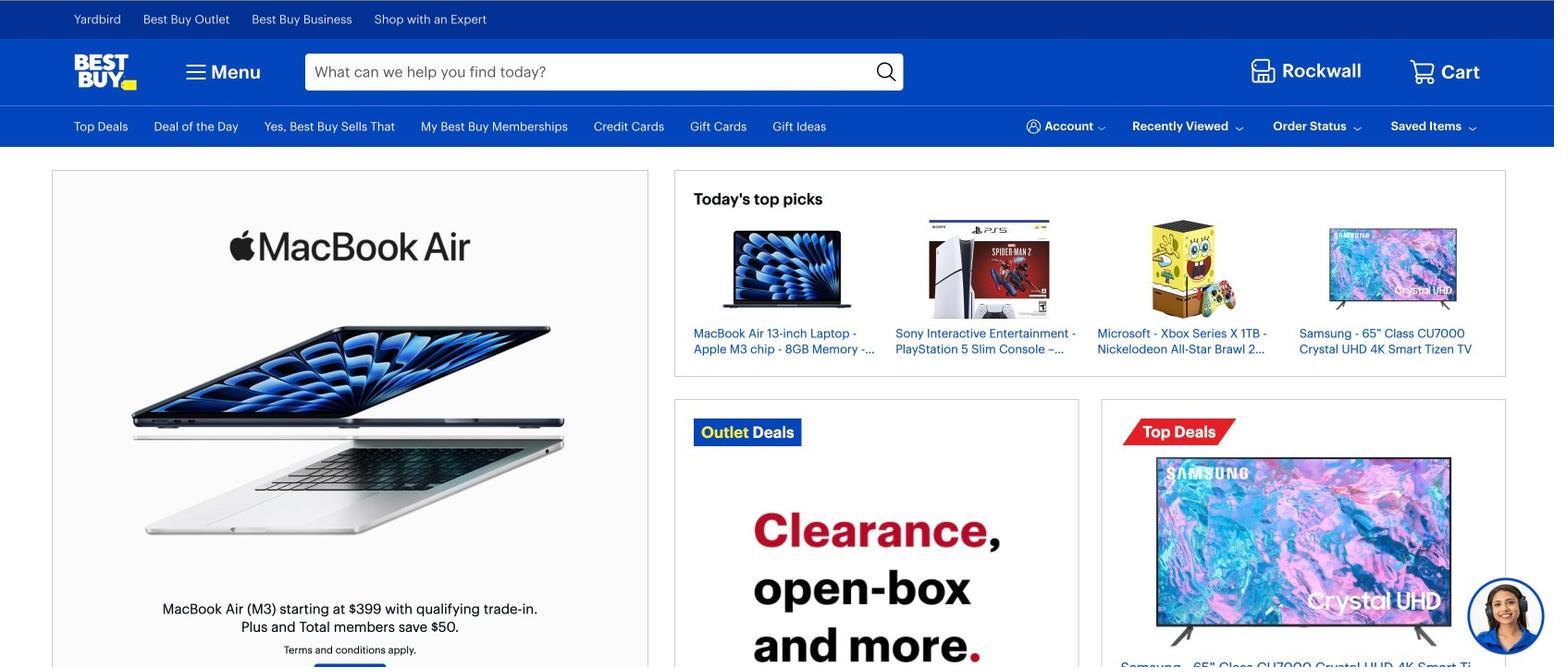 Task type: vqa. For each thing, say whether or not it's contained in the screenshot.
best buy help human beacon Image
yes



Task type: locate. For each thing, give the bounding box(es) containing it.
utility element
[[74, 106, 1480, 147]]

cart icon image
[[1409, 58, 1437, 86]]



Task type: describe. For each thing, give the bounding box(es) containing it.
best buy help human beacon image
[[1467, 578, 1546, 656]]

menu image
[[181, 57, 211, 87]]

Type to search. Navigate forward to hear suggestions text field
[[305, 54, 871, 91]]

bestbuy.com image
[[74, 54, 137, 91]]



